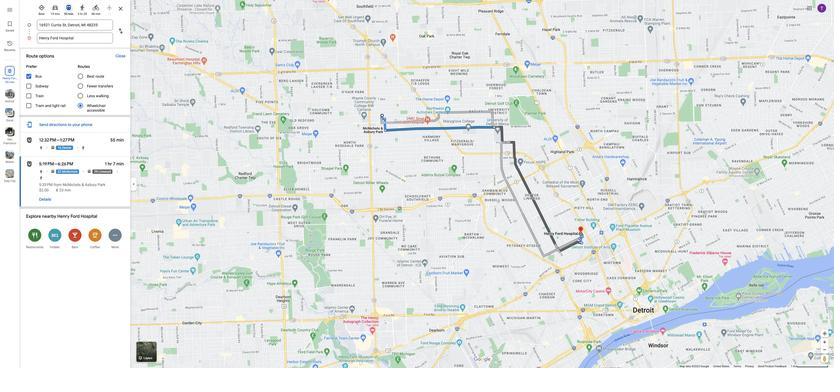 Task type: vqa. For each thing, say whether or not it's contained in the screenshot.
'Less walking'
yes



Task type: describe. For each thing, give the bounding box(es) containing it.
saved button
[[0, 18, 20, 34]]

transfers
[[98, 84, 113, 88]]

bars
[[72, 245, 78, 249]]

driving image
[[52, 4, 58, 11]]

routes
[[78, 64, 90, 69]]

48
[[91, 12, 95, 16]]

min inside  list
[[9, 80, 14, 84]]

5:33 pm from mcnichols & asbury park $2.00
[[39, 183, 105, 192]]

explore
[[26, 214, 41, 219]]

wheelchair
[[87, 104, 106, 108]]

23
[[59, 188, 64, 192]]

walking image
[[79, 4, 86, 11]]

tram
[[35, 104, 44, 108]]

send directions to your phone
[[39, 122, 92, 127]]

linwood
[[99, 170, 111, 174]]

flights image
[[106, 4, 113, 11]]

coffee
[[90, 245, 100, 249]]

menu image
[[7, 7, 13, 13]]

close directions image
[[117, 5, 124, 12]]

asbury
[[85, 183, 97, 187]]

2 for detroit
[[10, 92, 12, 96]]

1 horizontal spatial , then image
[[75, 146, 79, 150]]

feedback
[[776, 365, 787, 368]]

train
[[35, 94, 44, 98]]

16 dexter
[[58, 146, 71, 150]]

1 mi
[[791, 365, 797, 368]]

2 list item from the top
[[20, 33, 130, 43]]

©2023
[[692, 365, 701, 368]]

— for 12:32 pm
[[56, 138, 60, 143]]

48 min radio
[[90, 2, 102, 16]]

dexter
[[62, 146, 71, 150]]

restaurants button
[[25, 225, 45, 252]]

to
[[68, 122, 71, 127]]

1 hr 7 min
[[105, 161, 124, 167]]

1 for 1 mi
[[791, 365, 793, 368]]

send product feedback
[[759, 365, 787, 368]]

close
[[116, 54, 126, 58]]

directions
[[49, 122, 67, 127]]

henry ford hospital
[[3, 77, 17, 84]]

23 min
[[59, 188, 71, 192]]

cycling image
[[93, 4, 99, 11]]

henry inside henry ford hospital
[[3, 77, 10, 80]]

min inside 'option'
[[68, 12, 73, 16]]

nearby
[[42, 214, 56, 219]]

subway
[[35, 84, 49, 88]]

0 vertical spatial mcnichols
[[62, 170, 78, 174]]

explore nearby henry ford hospital
[[26, 214, 97, 219]]

3 hr 20
[[78, 12, 87, 16]]

reverse starting point and destination image
[[117, 28, 124, 34]]

best for best route
[[87, 74, 95, 79]]

ford inside henry ford hospital
[[11, 77, 17, 80]]

7
[[113, 161, 115, 167]]

prefer bus
[[26, 64, 42, 79]]

min right 23
[[65, 188, 71, 192]]

min right '48'
[[96, 12, 101, 16]]

2 places element for detroit
[[6, 92, 12, 97]]

daly city button
[[0, 167, 20, 184]]

32
[[58, 170, 61, 174]]

ford inside directions main content
[[71, 214, 80, 219]]

walking
[[96, 94, 109, 98]]

daly city
[[4, 179, 16, 183]]

bus
[[35, 74, 42, 79]]

accessible
[[87, 108, 105, 112]]

transit image for 12:32 pm
[[26, 136, 33, 144]]

walk image right dexter
[[81, 146, 85, 150]]

henry inside directions main content
[[57, 214, 70, 219]]

light
[[52, 104, 60, 108]]

 for 5:19 pm
[[26, 160, 33, 168]]

terms
[[734, 365, 742, 368]]

send directions to your phone button
[[37, 119, 95, 130]]

bars button
[[65, 225, 85, 252]]

mi
[[794, 365, 797, 368]]

Starting point 16921 Curtis St, Detroit, MI 48235 field
[[39, 22, 111, 28]]

best travel modes image
[[38, 4, 45, 11]]

55 min inside  list
[[5, 80, 14, 84]]

32 mcnichols
[[58, 170, 78, 174]]

footer inside google maps element
[[680, 365, 791, 368]]

1 mi button
[[791, 365, 829, 368]]

rail
[[61, 104, 66, 108]]

send for send directions to your phone
[[39, 122, 48, 127]]

12:32 pm — 1:27 pm
[[39, 138, 75, 143]]

google account: tyler black  
(blacklashes1000@gmail.com) image
[[818, 4, 827, 12]]

less walking
[[87, 94, 109, 98]]

2 horizontal spatial , then image
[[115, 170, 119, 174]]

min right 15 at the left top of the page
[[55, 12, 60, 16]]

send product feedback button
[[759, 365, 787, 368]]

48 min
[[91, 12, 101, 16]]

details button
[[36, 195, 54, 204]]

terms button
[[734, 365, 742, 368]]

walk image for 12:32 pm — 1:27 pm
[[39, 146, 43, 150]]

walking image
[[55, 188, 59, 192]]

55 min inside 'option'
[[64, 12, 73, 16]]

15 min
[[51, 12, 60, 16]]

2 for doral
[[10, 111, 12, 115]]

privacy button
[[746, 365, 755, 368]]

min right 7
[[116, 161, 124, 167]]

16
[[58, 146, 61, 150]]

hotels button
[[45, 225, 65, 252]]

min up 1 hr 7 min
[[116, 138, 124, 143]]

0 horizontal spatial , then image
[[45, 146, 49, 150]]



Task type: locate. For each thing, give the bounding box(es) containing it.
show street view coverage image
[[822, 355, 829, 363]]

restaurants
[[26, 245, 44, 249]]

1 vertical spatial none field
[[39, 33, 111, 43]]

1 vertical spatial —
[[54, 161, 58, 167]]

bus image left 32
[[51, 170, 55, 174]]

hr
[[80, 12, 83, 16], [108, 161, 112, 167]]

and
[[45, 104, 51, 108]]

12:32 pm
[[39, 138, 56, 143]]

None radio
[[104, 2, 115, 14]]

1 left "mi"
[[791, 365, 793, 368]]

2 horizontal spatial 55 min
[[110, 138, 124, 143]]

— for 5:19 pm
[[54, 161, 58, 167]]

2 up doral
[[10, 111, 12, 115]]

55 min down transit icon
[[64, 12, 73, 16]]

1 horizontal spatial ford
[[71, 214, 80, 219]]

2 2 from the top
[[10, 111, 12, 115]]

0 vertical spatial ford
[[11, 77, 17, 80]]

ford up bars button
[[71, 214, 80, 219]]

1 none field from the top
[[39, 20, 111, 30]]

transit image
[[66, 4, 72, 11]]

footer containing map data ©2023 google
[[680, 365, 791, 368]]

, then image down 5:19 pm
[[45, 170, 49, 174]]

hr right 3
[[80, 12, 83, 16]]

none field down starting point 16921 curtis st, detroit, mi 48235 field
[[39, 33, 111, 43]]

mcnichols
[[62, 170, 78, 174], [63, 183, 81, 187]]

15
[[51, 12, 54, 16]]

hr inside radio
[[80, 12, 83, 16]]

2 places element up detroit
[[6, 92, 12, 97]]

5:33 pm
[[39, 183, 53, 187]]

0 horizontal spatial send
[[39, 122, 48, 127]]

henry right nearby at the bottom left of page
[[57, 214, 70, 219]]

1 horizontal spatial hospital
[[81, 214, 97, 219]]

1 horizontal spatial 55
[[64, 12, 68, 16]]

55 down transit icon
[[64, 12, 68, 16]]

hr for 1
[[108, 161, 112, 167]]

miami
[[6, 160, 14, 164]]

5:19 pm — 6:26 pm
[[39, 161, 73, 167]]

0 horizontal spatial 1
[[105, 161, 107, 167]]

hotels
[[50, 245, 60, 249]]

2 vertical spatial 55
[[110, 138, 115, 143]]

mcnichols down 6:26 pm on the top of page
[[62, 170, 78, 174]]

list item
[[20, 20, 130, 37], [20, 33, 130, 43]]

data
[[686, 365, 692, 368]]

None field
[[39, 20, 111, 30], [39, 33, 111, 43]]

from
[[54, 183, 62, 187]]

2 transit image from the top
[[26, 160, 33, 168]]

list inside google maps element
[[20, 20, 130, 43]]

show your location image
[[823, 331, 828, 336]]

zoom in image
[[823, 340, 828, 344]]

miami button
[[0, 148, 20, 165]]

none field inside list item
[[39, 20, 111, 30]]

1 vertical spatial 1
[[791, 365, 793, 368]]

zoom out image
[[823, 348, 828, 352]]

hospital inside directions main content
[[81, 214, 97, 219]]

1 vertical spatial 2 places element
[[6, 111, 12, 116]]

map
[[680, 365, 686, 368]]

send left directions
[[39, 122, 48, 127]]

details
[[39, 197, 51, 202]]

4
[[10, 130, 12, 134]]

none field down 3
[[39, 20, 111, 30]]

bus image left 16
[[51, 146, 55, 150]]

list item down starting point 16921 curtis st, detroit, mi 48235 field
[[20, 33, 130, 43]]

walk image down 12:32 pm
[[39, 146, 43, 150]]

footer
[[680, 365, 791, 368]]

20
[[84, 12, 87, 16]]

recents
[[4, 48, 15, 52]]

0 vertical spatial hospital
[[4, 80, 15, 84]]

bus image for 5:19 pm
[[51, 170, 55, 174]]

0 vertical spatial transit image
[[26, 136, 33, 144]]

send
[[39, 122, 48, 127], [759, 365, 765, 368]]

1 horizontal spatial hr
[[108, 161, 112, 167]]

collapse side panel image
[[131, 181, 137, 187]]

san
[[7, 138, 12, 141]]

55
[[64, 12, 68, 16], [5, 80, 9, 84], [110, 138, 115, 143]]

Best radio
[[36, 2, 47, 16]]

, then image
[[45, 146, 49, 150], [75, 146, 79, 150], [115, 170, 119, 174]]

route
[[26, 54, 38, 59]]

best left route
[[87, 74, 95, 79]]

min up detroit
[[9, 80, 14, 84]]

&
[[82, 183, 84, 187]]

0 horizontal spatial hospital
[[4, 80, 15, 84]]

ford
[[11, 77, 17, 80], [71, 214, 80, 219]]

transit image left 12:32 pm
[[26, 136, 33, 144]]

2 up detroit
[[10, 92, 12, 96]]

0 horizontal spatial henry
[[3, 77, 10, 80]]

0 vertical spatial 1
[[105, 161, 107, 167]]

fewer
[[87, 84, 97, 88]]

4 places element
[[6, 130, 12, 135]]

55 up 7
[[110, 138, 115, 143]]

hr inside directions main content
[[108, 161, 112, 167]]

2 vertical spatial 
[[26, 160, 33, 168]]

1 horizontal spatial 55 min
[[64, 12, 73, 16]]

min down transit icon
[[68, 12, 73, 16]]

— up 32
[[54, 161, 58, 167]]

 up henry ford hospital
[[7, 68, 12, 74]]

$2.00
[[39, 188, 49, 192]]

henry up detroit
[[3, 77, 10, 80]]

1 list item from the top
[[20, 20, 130, 37]]

3
[[78, 12, 79, 16]]

walk image
[[39, 176, 43, 180]]

55 inside  list
[[5, 80, 9, 84]]

1 vertical spatial 
[[26, 136, 33, 144]]

55 min up 1 hr 7 min
[[110, 138, 124, 143]]

none field for second list item from the bottom of the list within the google maps element
[[39, 20, 111, 30]]

1 vertical spatial hospital
[[81, 214, 97, 219]]

1 vertical spatial henry
[[57, 214, 70, 219]]

1 2 places element from the top
[[6, 92, 12, 97]]

1 horizontal spatial best
[[87, 74, 95, 79]]

3 hr 20 radio
[[77, 2, 88, 16]]

hospital inside henry ford hospital
[[4, 80, 15, 84]]

send inside button
[[759, 365, 765, 368]]

 for 12:32 pm
[[26, 136, 33, 144]]

your
[[72, 122, 80, 127]]

united states button
[[714, 365, 730, 368]]

recents button
[[0, 38, 20, 53]]

saved
[[6, 29, 14, 32]]

none field starting point 16921 curtis st, detroit, mi 48235
[[39, 20, 111, 30]]

1 transit image from the top
[[26, 136, 33, 144]]

 left 12:32 pm
[[26, 136, 33, 144]]

google maps element
[[0, 0, 835, 368]]

0 horizontal spatial hr
[[80, 12, 83, 16]]

1 vertical spatial best
[[87, 74, 95, 79]]

55 inside 55 min 'option'
[[64, 12, 68, 16]]

1 up linwood
[[105, 161, 107, 167]]

route options
[[26, 54, 54, 59]]

park
[[98, 183, 105, 187]]

1 vertical spatial hr
[[108, 161, 112, 167]]

united states
[[714, 365, 730, 368]]

1 horizontal spatial , then image
[[82, 170, 86, 174]]

francisco
[[3, 142, 16, 145]]

city
[[10, 179, 16, 183]]

0 horizontal spatial 55
[[5, 80, 9, 84]]

best for best
[[39, 12, 45, 16]]

ford left prefer bus
[[11, 77, 17, 80]]

2 horizontal spatial 55
[[110, 138, 115, 143]]

best down best travel modes image
[[39, 12, 45, 16]]

2 places element
[[6, 92, 12, 97], [6, 111, 12, 116]]

29 linwood
[[94, 170, 111, 174]]

product
[[765, 365, 775, 368]]

prefer
[[26, 64, 37, 69]]

1 2 from the top
[[10, 92, 12, 96]]

more button
[[105, 225, 125, 252]]

0 vertical spatial 2 places element
[[6, 92, 12, 97]]

daly
[[4, 179, 10, 183]]

0 vertical spatial 55
[[64, 12, 68, 16]]

mcnichols up '23 min'
[[63, 183, 81, 187]]

— up 16
[[56, 138, 60, 143]]

walk image for 5:19 pm — 6:26 pm
[[39, 170, 43, 174]]

doral
[[6, 119, 13, 122]]

1 vertical spatial 2
[[10, 111, 12, 115]]

Destination Henry Ford Hospital field
[[39, 35, 111, 41]]

send left product
[[759, 365, 765, 368]]

san francisco
[[3, 138, 16, 145]]

0 vertical spatial —
[[56, 138, 60, 143]]

2 vertical spatial 55 min
[[110, 138, 124, 143]]

0 vertical spatial hr
[[80, 12, 83, 16]]

55 inside directions main content
[[110, 138, 115, 143]]

best route
[[87, 74, 104, 79]]

tram and light rail
[[35, 104, 66, 108]]

0 horizontal spatial 55 min
[[5, 80, 14, 84]]

0 vertical spatial best
[[39, 12, 45, 16]]

2 places element up doral
[[6, 111, 12, 116]]

, then image left 29
[[82, 170, 86, 174]]

 left 5:19 pm
[[26, 160, 33, 168]]

2 2 places element from the top
[[6, 111, 12, 116]]

5:19 pm
[[39, 161, 54, 167]]

transit image left 5:19 pm
[[26, 160, 33, 168]]

0 vertical spatial 
[[7, 68, 12, 74]]

0 vertical spatial none field
[[39, 20, 111, 30]]

1 horizontal spatial send
[[759, 365, 765, 368]]

0 vertical spatial henry
[[3, 77, 10, 80]]

mcnichols inside the 5:33 pm from mcnichols & asbury park $2.00
[[63, 183, 81, 187]]

1 vertical spatial 55 min
[[5, 80, 14, 84]]

transit image
[[26, 136, 33, 144], [26, 160, 33, 168]]

bus image left 29
[[87, 170, 91, 174]]

1 vertical spatial mcnichols
[[63, 183, 81, 187]]

1 vertical spatial transit image
[[26, 160, 33, 168]]

min
[[55, 12, 60, 16], [68, 12, 73, 16], [96, 12, 101, 16], [9, 80, 14, 84], [116, 138, 124, 143], [116, 161, 124, 167], [65, 188, 71, 192]]

best
[[39, 12, 45, 16], [87, 74, 95, 79]]

walk image
[[39, 146, 43, 150], [81, 146, 85, 150], [39, 170, 43, 174]]

29
[[94, 170, 98, 174]]

0 horizontal spatial best
[[39, 12, 45, 16]]

1 inside directions main content
[[105, 161, 107, 167]]

55 min inside directions main content
[[110, 138, 124, 143]]

none field for 2nd list item from the top of the list within the google maps element
[[39, 33, 111, 43]]

transit image for 5:19 pm
[[26, 160, 33, 168]]

2 , then image from the left
[[82, 170, 86, 174]]

, then image down 1 hr 7 min
[[115, 170, 119, 174]]

close button
[[113, 51, 128, 61]]

directions main content
[[20, 0, 130, 368]]

1 , then image from the left
[[45, 170, 49, 174]]

privacy
[[746, 365, 755, 368]]

1 vertical spatial ford
[[71, 214, 80, 219]]

best inside directions main content
[[87, 74, 95, 79]]

walk image up walk image
[[39, 170, 43, 174]]

layers
[[144, 357, 152, 360]]

, then image down 12:32 pm
[[45, 146, 49, 150]]

15 min radio
[[49, 2, 61, 16]]

1 horizontal spatial henry
[[57, 214, 70, 219]]

 inside  list
[[7, 68, 12, 74]]

1 vertical spatial send
[[759, 365, 765, 368]]

hospital up detroit
[[4, 80, 15, 84]]

phone
[[81, 122, 92, 127]]

google
[[701, 365, 710, 368]]

route
[[96, 74, 104, 79]]

1
[[105, 161, 107, 167], [791, 365, 793, 368]]

2
[[10, 92, 12, 96], [10, 111, 12, 115]]

hr left 7
[[108, 161, 112, 167]]

 list
[[0, 0, 20, 368]]

states
[[722, 365, 730, 368]]

1 for 1 hr 7 min
[[105, 161, 107, 167]]

1 vertical spatial 55
[[5, 80, 9, 84]]

0 horizontal spatial ford
[[11, 77, 17, 80]]

0 vertical spatial 2
[[10, 92, 12, 96]]

, then image
[[45, 170, 49, 174], [82, 170, 86, 174]]

send inside button
[[39, 122, 48, 127]]


[[7, 68, 12, 74], [26, 136, 33, 144], [26, 160, 33, 168]]

map data ©2023 google
[[680, 365, 710, 368]]

hospital
[[4, 80, 15, 84], [81, 214, 97, 219]]

hospital up coffee button
[[81, 214, 97, 219]]

0 vertical spatial 55 min
[[64, 12, 73, 16]]

bus image for 12:32 pm
[[51, 146, 55, 150]]

1 horizontal spatial 1
[[791, 365, 793, 368]]

hr for 3
[[80, 12, 83, 16]]

send for send product feedback
[[759, 365, 765, 368]]

55 min radio
[[63, 2, 74, 16]]

options
[[39, 54, 54, 59]]

list item down 3
[[20, 20, 130, 37]]

united
[[714, 365, 722, 368]]

bus image
[[51, 146, 55, 150], [51, 170, 55, 174], [87, 170, 91, 174]]

detroit
[[5, 100, 14, 103]]

best inside radio
[[39, 12, 45, 16]]

55 min up detroit
[[5, 80, 14, 84]]

coffee button
[[85, 225, 105, 252]]

fewer transfers
[[87, 84, 113, 88]]

list
[[20, 20, 130, 43]]

55 up detroit
[[5, 80, 9, 84]]

, then image right dexter
[[75, 146, 79, 150]]

2 none field from the top
[[39, 33, 111, 43]]

0 vertical spatial send
[[39, 122, 48, 127]]

0 horizontal spatial , then image
[[45, 170, 49, 174]]

less
[[87, 94, 95, 98]]

2 places element for doral
[[6, 111, 12, 116]]

none field the destination henry ford hospital
[[39, 33, 111, 43]]



